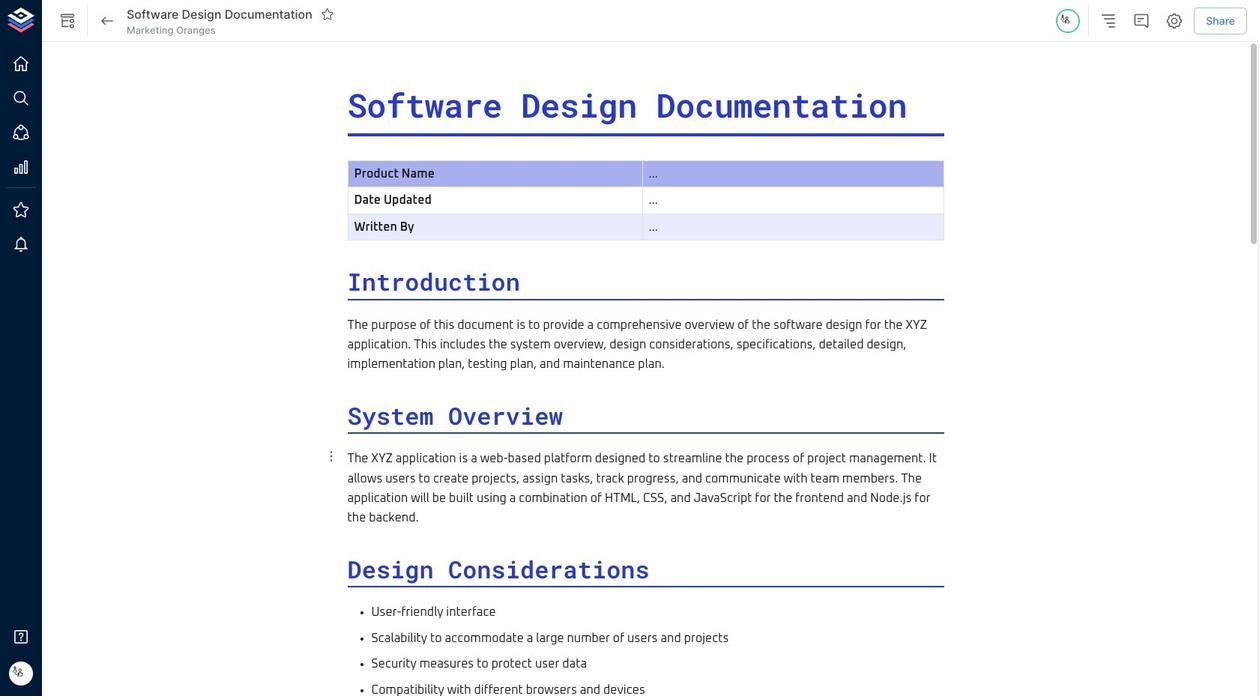 Task type: describe. For each thing, give the bounding box(es) containing it.
go back image
[[98, 12, 116, 30]]

favorite image
[[321, 7, 334, 21]]

ruby anderson image
[[1058, 10, 1079, 31]]

show wiki image
[[58, 12, 76, 30]]



Task type: locate. For each thing, give the bounding box(es) containing it.
comments image
[[1133, 12, 1151, 30]]

table of contents image
[[1100, 12, 1118, 30]]

settings image
[[1166, 12, 1184, 30]]



Task type: vqa. For each thing, say whether or not it's contained in the screenshot.
Comments "icon"
yes



